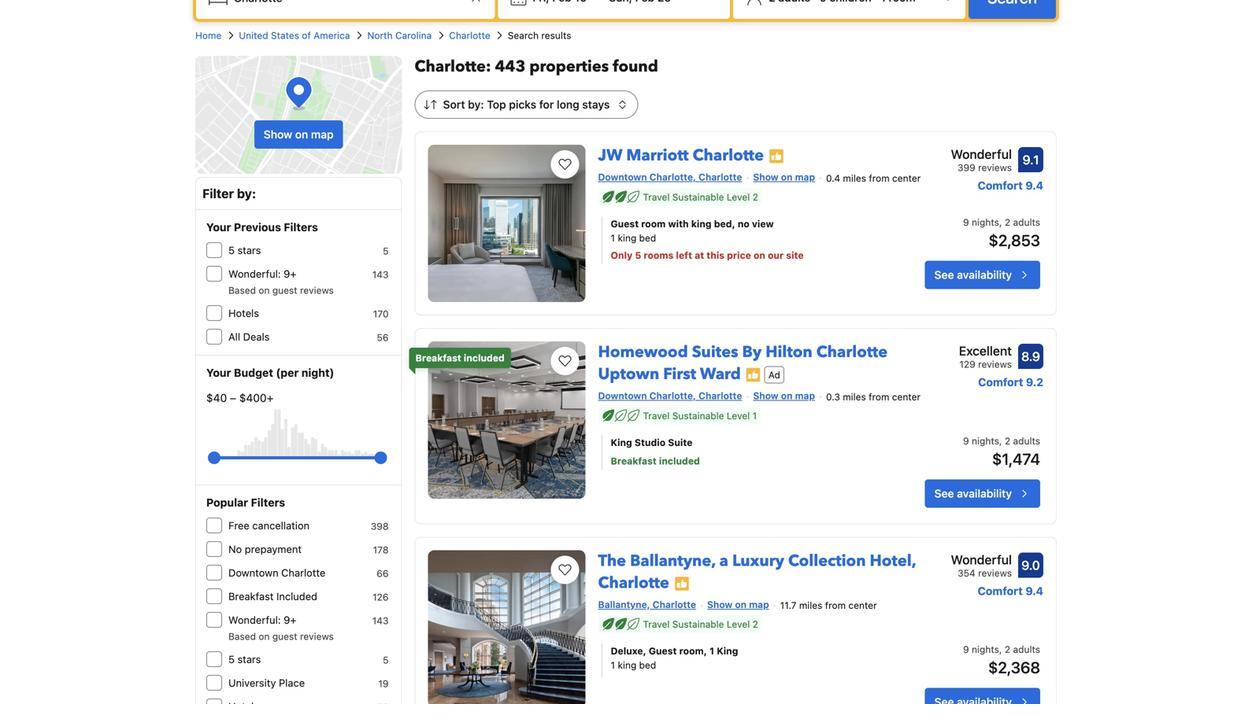 Task type: vqa. For each thing, say whether or not it's contained in the screenshot.
the 4 stars
no



Task type: locate. For each thing, give the bounding box(es) containing it.
travel up studio
[[643, 411, 670, 422]]

1 see availability link from the top
[[925, 261, 1040, 289]]

reviews inside wonderful 354 reviews
[[978, 568, 1012, 579]]

0 vertical spatial 143
[[372, 269, 389, 280]]

carolina
[[395, 30, 432, 41]]

0 vertical spatial guest
[[611, 218, 639, 229]]

show on map for suites
[[753, 391, 815, 402]]

0 vertical spatial from
[[869, 173, 890, 184]]

2 based on guest reviews from the top
[[228, 632, 334, 643]]

8.9
[[1022, 349, 1040, 364]]

1 horizontal spatial king
[[717, 646, 738, 657]]

ballantyne, up this property is part of our preferred partner program. it's committed to providing excellent service and good value. it'll pay us a higher commission if you make a booking. image
[[630, 551, 716, 572]]

2 up $2,368
[[1005, 645, 1011, 656]]

map for the ballantyne, a luxury collection hotel, charlotte
[[749, 600, 769, 611]]

guest down breakfast included
[[272, 632, 297, 643]]

9 inside 9 nights , 2 adults $2,368
[[963, 645, 969, 656]]

charlotte, down jw marriott charlotte
[[650, 172, 696, 183]]

this property is part of our preferred partner program. it's committed to providing excellent service and good value. it'll pay us a higher commission if you make a booking. image for charlotte
[[769, 149, 784, 164]]

see availability link down 9 nights , 2 adults $2,853
[[925, 261, 1040, 289]]

1 vertical spatial charlotte,
[[650, 391, 696, 402]]

1 sustainable from the top
[[672, 192, 724, 203]]

1 horizontal spatial breakfast
[[415, 353, 461, 364]]

king inside deluxe, guest room, 1 king 1 king bed
[[717, 646, 738, 657]]

1 vertical spatial travel sustainable level 2
[[643, 620, 758, 631]]

wonderful element
[[951, 145, 1012, 164], [951, 551, 1012, 570]]

america
[[314, 30, 350, 41]]

center for homewood suites by hilton charlotte uptown first ward
[[892, 392, 921, 403]]

reviews
[[978, 162, 1012, 173], [300, 285, 334, 296], [978, 359, 1012, 370], [978, 568, 1012, 579], [300, 632, 334, 643]]

reviews for homewood suites by hilton charlotte uptown first ward
[[978, 359, 1012, 370]]

adults up $1,474
[[1013, 436, 1040, 447]]

view
[[752, 218, 774, 229]]

1 based from the top
[[228, 285, 256, 296]]

charlotte, for suites
[[650, 391, 696, 402]]

nights up $1,474
[[972, 436, 999, 447]]

1 vertical spatial stars
[[237, 654, 261, 666]]

charlotte down ward
[[699, 391, 742, 402]]

north carolina link
[[367, 28, 432, 43]]

at
[[695, 250, 704, 261]]

5 up "university"
[[228, 654, 235, 666]]

comfort 9.4 for the ballantyne, a luxury collection hotel, charlotte
[[978, 585, 1044, 598]]

0 vertical spatial see availability
[[935, 268, 1012, 281]]

adults inside 9 nights , 2 adults $2,368
[[1013, 645, 1040, 656]]

stars
[[237, 245, 261, 256], [237, 654, 261, 666]]

sustainable up with
[[672, 192, 724, 203]]

free
[[228, 520, 249, 532]]

wonderful: 9+ up hotels
[[228, 268, 297, 280]]

, up $2,853
[[999, 217, 1002, 228]]

0 vertical spatial king
[[691, 218, 712, 229]]

1 vertical spatial 5 stars
[[228, 654, 261, 666]]

comfort for homewood suites by hilton charlotte uptown first ward
[[978, 376, 1023, 389]]

included inside the king studio suite breakfast included
[[659, 456, 700, 467]]

charlotte up charlotte:
[[449, 30, 490, 41]]

0 vertical spatial wonderful: 9+
[[228, 268, 297, 280]]

1 bed from the top
[[639, 233, 656, 244]]

night)
[[301, 367, 334, 380]]

0 vertical spatial based on guest reviews
[[228, 285, 334, 296]]

guest left room
[[611, 218, 639, 229]]

1 vertical spatial see
[[935, 487, 954, 500]]

1 up only at the top of page
[[611, 233, 615, 244]]

0 vertical spatial comfort 9.4
[[978, 179, 1044, 192]]

3 sustainable from the top
[[672, 620, 724, 631]]

2 for jw marriott charlotte
[[1005, 217, 1011, 228]]

2 see from the top
[[935, 487, 954, 500]]

2 9 from the top
[[963, 436, 969, 447]]

1 vertical spatial downtown
[[598, 391, 647, 402]]

king up only at the top of page
[[618, 233, 637, 244]]

map
[[311, 128, 334, 141], [795, 172, 815, 183], [795, 391, 815, 402], [749, 600, 769, 611]]

0 vertical spatial wonderful
[[951, 147, 1012, 162]]

wonderful: down breakfast included
[[228, 615, 281, 627]]

king left studio
[[611, 437, 632, 448]]

from for homewood suites by hilton charlotte uptown first ward
[[869, 392, 890, 403]]

9 nights , 2 adults $2,368
[[963, 645, 1040, 677]]

guest left room, at the bottom of the page
[[649, 646, 677, 657]]

jw marriott charlotte image
[[428, 145, 586, 302]]

9.1
[[1023, 152, 1039, 167]]

availability down 9 nights , 2 adults $2,853
[[957, 268, 1012, 281]]

1 vertical spatial comfort 9.4
[[978, 585, 1044, 598]]

1 vertical spatial comfort
[[978, 376, 1023, 389]]

comfort down excellent 129 reviews
[[978, 376, 1023, 389]]

based on guest reviews
[[228, 285, 334, 296], [228, 632, 334, 643]]

1 vertical spatial level
[[727, 411, 750, 422]]

on inside guest room with king bed, no view 1 king bed only 5 rooms left at this price on our site
[[754, 250, 765, 261]]

0 vertical spatial miles
[[843, 173, 866, 184]]

downtown down no prepayment
[[228, 567, 279, 579]]

scored 8.9 element
[[1018, 344, 1044, 369]]

wonderful:
[[228, 268, 281, 280], [228, 615, 281, 627]]

budget
[[234, 367, 273, 380]]

stars up "university"
[[237, 654, 261, 666]]

based on guest reviews down breakfast included
[[228, 632, 334, 643]]

0 vertical spatial ballantyne,
[[630, 551, 716, 572]]

0 vertical spatial downtown charlotte, charlotte
[[598, 172, 742, 183]]

2 vertical spatial ,
[[999, 645, 1002, 656]]

charlotte, for marriott
[[650, 172, 696, 183]]

nights inside 9 nights , 2 adults $2,368
[[972, 645, 999, 656]]

filters right previous in the left of the page
[[284, 221, 318, 234]]

1 adults from the top
[[1013, 217, 1040, 228]]

9+
[[284, 268, 297, 280], [284, 615, 297, 627]]

availability down 9 nights , 2 adults $1,474
[[957, 487, 1012, 500]]

1 vertical spatial wonderful: 9+
[[228, 615, 297, 627]]

2 inside 9 nights , 2 adults $2,368
[[1005, 645, 1011, 656]]

0 vertical spatial center
[[892, 173, 921, 184]]

2 vertical spatial 9
[[963, 645, 969, 656]]

based on guest reviews up hotels
[[228, 285, 334, 296]]

charlotte:
[[415, 56, 491, 78]]

1 horizontal spatial guest
[[649, 646, 677, 657]]

your up $40
[[206, 367, 231, 380]]

your down filter
[[206, 221, 231, 234]]

nights for collection
[[972, 645, 999, 656]]

miles right 0.3
[[843, 392, 866, 403]]

see for jw marriott charlotte
[[935, 268, 954, 281]]

travel for marriott
[[643, 192, 670, 203]]

sustainable up room, at the bottom of the page
[[672, 620, 724, 631]]

king studio suite breakfast included
[[611, 437, 700, 467]]

center for the ballantyne, a luxury collection hotel, charlotte
[[849, 601, 877, 612]]

2 bed from the top
[[639, 661, 656, 672]]

adults inside 9 nights , 2 adults $1,474
[[1013, 436, 1040, 447]]

wonderful element left scored 9.0 element
[[951, 551, 1012, 570]]

by:
[[468, 98, 484, 111], [237, 186, 256, 201]]

by: right filter
[[237, 186, 256, 201]]

1 vertical spatial downtown charlotte, charlotte
[[598, 391, 742, 402]]

1 see from the top
[[935, 268, 954, 281]]

5 stars down previous in the left of the page
[[228, 245, 261, 256]]

0 vertical spatial nights
[[972, 217, 999, 228]]

1 vertical spatial wonderful:
[[228, 615, 281, 627]]

show on map for marriott
[[753, 172, 815, 183]]

map for homewood suites by hilton charlotte uptown first ward
[[795, 391, 815, 402]]

1 vertical spatial see availability link
[[925, 480, 1040, 508]]

travel up room
[[643, 192, 670, 203]]

downtown for homewood suites by hilton charlotte uptown first ward
[[598, 391, 647, 402]]

miles right 0.4
[[843, 173, 866, 184]]

nights for charlotte
[[972, 436, 999, 447]]

show
[[264, 128, 292, 141], [753, 172, 779, 183], [753, 391, 779, 402], [707, 600, 733, 611]]

1 inside guest room with king bed, no view 1 king bed only 5 rooms left at this price on our site
[[611, 233, 615, 244]]

stars down previous in the left of the page
[[237, 245, 261, 256]]

sustainable up suite
[[672, 411, 724, 422]]

1 travel from the top
[[643, 192, 670, 203]]

nights
[[972, 217, 999, 228], [972, 436, 999, 447], [972, 645, 999, 656]]

adults for charlotte
[[1013, 436, 1040, 447]]

2 wonderful element from the top
[[951, 551, 1012, 570]]

129
[[960, 359, 976, 370]]

adults inside 9 nights , 2 adults $2,853
[[1013, 217, 1040, 228]]

1 vertical spatial 9
[[963, 436, 969, 447]]

guest
[[272, 285, 297, 296], [272, 632, 297, 643]]

bed,
[[714, 218, 735, 229]]

0 vertical spatial by:
[[468, 98, 484, 111]]

wonderful element left 9.1
[[951, 145, 1012, 164]]

2 availability from the top
[[957, 487, 1012, 500]]

travel down the "ballantyne, charlotte"
[[643, 620, 670, 631]]

reviews inside wonderful 399 reviews
[[978, 162, 1012, 173]]

, inside 9 nights , 2 adults $2,368
[[999, 645, 1002, 656]]

homewood
[[598, 342, 688, 363]]

breakfast for breakfast included
[[228, 591, 274, 603]]

3 level from the top
[[727, 620, 750, 631]]

filter by:
[[202, 186, 256, 201]]

luxury
[[732, 551, 784, 572]]

sort
[[443, 98, 465, 111]]

by: for filter
[[237, 186, 256, 201]]

2 for homewood suites by hilton charlotte uptown first ward
[[1005, 436, 1011, 447]]

from right 0.3
[[869, 392, 890, 403]]

5 right only at the top of page
[[635, 250, 641, 261]]

hilton
[[766, 342, 813, 363]]

1 level from the top
[[727, 192, 750, 203]]

1 availability from the top
[[957, 268, 1012, 281]]

0 vertical spatial 5 stars
[[228, 245, 261, 256]]

1 charlotte, from the top
[[650, 172, 696, 183]]

2 travel from the top
[[643, 411, 670, 422]]

comfort down wonderful 354 reviews at the bottom of page
[[978, 585, 1023, 598]]

comfort for jw marriott charlotte
[[978, 179, 1023, 192]]

miles right "11.7"
[[799, 601, 823, 612]]

0 vertical spatial see
[[935, 268, 954, 281]]

center left 399 in the right of the page
[[892, 173, 921, 184]]

0 horizontal spatial breakfast
[[228, 591, 274, 603]]

0 vertical spatial stars
[[237, 245, 261, 256]]

1 vertical spatial ,
[[999, 436, 1002, 447]]

1 nights from the top
[[972, 217, 999, 228]]

downtown charlotte, charlotte down first
[[598, 391, 742, 402]]

1 vertical spatial nights
[[972, 436, 999, 447]]

0 vertical spatial filters
[[284, 221, 318, 234]]

9.4 down scored 9.0 element
[[1026, 585, 1044, 598]]

1 stars from the top
[[237, 245, 261, 256]]

from
[[869, 173, 890, 184], [869, 392, 890, 403], [825, 601, 846, 612]]

0 vertical spatial travel
[[643, 192, 670, 203]]

charlotte up included
[[281, 567, 326, 579]]

your
[[206, 221, 231, 234], [206, 367, 231, 380]]

1 9.4 from the top
[[1026, 179, 1044, 192]]

popular
[[206, 497, 248, 510]]

downtown down the jw
[[598, 172, 647, 183]]

from for the ballantyne, a luxury collection hotel, charlotte
[[825, 601, 846, 612]]

2 inside 9 nights , 2 adults $2,853
[[1005, 217, 1011, 228]]

2 vertical spatial miles
[[799, 601, 823, 612]]

2 up $1,474
[[1005, 436, 1011, 447]]

downtown for jw marriott charlotte
[[598, 172, 647, 183]]

9+ down your previous filters
[[284, 268, 297, 280]]

0 horizontal spatial by:
[[237, 186, 256, 201]]

downtown charlotte
[[228, 567, 326, 579]]

show inside button
[[264, 128, 292, 141]]

availability for homewood suites by hilton charlotte uptown first ward
[[957, 487, 1012, 500]]

jw
[[598, 145, 623, 167]]

1 vertical spatial sustainable
[[672, 411, 724, 422]]

bed
[[639, 233, 656, 244], [639, 661, 656, 672]]

previous
[[234, 221, 281, 234]]

2 vertical spatial sustainable
[[672, 620, 724, 631]]

2 up deluxe, guest room, 1 king link
[[753, 620, 758, 631]]

this property is part of our preferred partner program. it's committed to providing excellent service and good value. it'll pay us a higher commission if you make a booking. image for a
[[674, 576, 690, 592]]

2 sustainable from the top
[[672, 411, 724, 422]]

5 stars up "university"
[[228, 654, 261, 666]]

9.4 for the ballantyne, a luxury collection hotel, charlotte
[[1026, 585, 1044, 598]]

9 inside 9 nights , 2 adults $1,474
[[963, 436, 969, 447]]

adults for collection
[[1013, 645, 1040, 656]]

3 travel from the top
[[643, 620, 670, 631]]

map for jw marriott charlotte
[[795, 172, 815, 183]]

from right 0.4
[[869, 173, 890, 184]]

2 wonderful: from the top
[[228, 615, 281, 627]]

1 vertical spatial availability
[[957, 487, 1012, 500]]

2 vertical spatial breakfast
[[228, 591, 274, 603]]

2 wonderful from the top
[[951, 553, 1012, 568]]

1 vertical spatial travel
[[643, 411, 670, 422]]

based up hotels
[[228, 285, 256, 296]]

2 see availability from the top
[[935, 487, 1012, 500]]

0 vertical spatial king
[[611, 437, 632, 448]]

0 vertical spatial wonderful:
[[228, 268, 281, 280]]

1 vertical spatial guest
[[272, 632, 297, 643]]

king inside deluxe, guest room, 1 king 1 king bed
[[618, 661, 637, 672]]

2 nights from the top
[[972, 436, 999, 447]]

1 horizontal spatial included
[[659, 456, 700, 467]]

level up deluxe, guest room, 1 king link
[[727, 620, 750, 631]]

sustainable for marriott
[[672, 192, 724, 203]]

0 vertical spatial 9.4
[[1026, 179, 1044, 192]]

reviews inside excellent 129 reviews
[[978, 359, 1012, 370]]

3 , from the top
[[999, 645, 1002, 656]]

by: for sort
[[468, 98, 484, 111]]

0 vertical spatial availability
[[957, 268, 1012, 281]]

1 wonderful from the top
[[951, 147, 1012, 162]]

by: left top
[[468, 98, 484, 111]]

2 vertical spatial nights
[[972, 645, 999, 656]]

1 downtown charlotte, charlotte from the top
[[598, 172, 742, 183]]

1 vertical spatial guest
[[649, 646, 677, 657]]

1 wonderful: from the top
[[228, 268, 281, 280]]

studio
[[635, 437, 666, 448]]

no
[[738, 218, 750, 229]]

1 vertical spatial from
[[869, 392, 890, 403]]

reviews for the ballantyne, a luxury collection hotel, charlotte
[[978, 568, 1012, 579]]

nights up $2,853
[[972, 217, 999, 228]]

1 vertical spatial miles
[[843, 392, 866, 403]]

1 , from the top
[[999, 217, 1002, 228]]

1 vertical spatial by:
[[237, 186, 256, 201]]

0 vertical spatial travel sustainable level 2
[[643, 192, 758, 203]]

2 for the ballantyne, a luxury collection hotel, charlotte
[[1005, 645, 1011, 656]]

group
[[214, 446, 381, 471]]

2 adults from the top
[[1013, 436, 1040, 447]]

, inside 9 nights , 2 adults $1,474
[[999, 436, 1002, 447]]

included
[[464, 353, 505, 364], [659, 456, 700, 467]]

bed down room
[[639, 233, 656, 244]]

2 vertical spatial king
[[618, 661, 637, 672]]

wonderful up 354
[[951, 553, 1012, 568]]

9 nights , 2 adults $1,474
[[963, 436, 1040, 468]]

comfort
[[978, 179, 1023, 192], [978, 376, 1023, 389], [978, 585, 1023, 598]]

homewood suites by hilton charlotte uptown first ward image
[[428, 342, 586, 499]]

2 comfort 9.4 from the top
[[978, 585, 1044, 598]]

1 see availability from the top
[[935, 268, 1012, 281]]

1 vertical spatial see availability
[[935, 487, 1012, 500]]

charlotte inside "the ballantyne, a luxury collection hotel, charlotte"
[[598, 573, 669, 595]]

1 vertical spatial king
[[618, 233, 637, 244]]

0 vertical spatial your
[[206, 221, 231, 234]]

1 vertical spatial included
[[659, 456, 700, 467]]

charlotte, down first
[[650, 391, 696, 402]]

399
[[958, 162, 976, 173]]

2 based from the top
[[228, 632, 256, 643]]

2 level from the top
[[727, 411, 750, 422]]

143 up 170
[[372, 269, 389, 280]]

1 vertical spatial king
[[717, 646, 738, 657]]

wonderful: 9+ down breakfast included
[[228, 615, 297, 627]]

this property is part of our preferred partner program. it's committed to providing excellent service and good value. it'll pay us a higher commission if you make a booking. image
[[674, 576, 690, 592]]

downtown charlotte, charlotte down jw marriott charlotte
[[598, 172, 742, 183]]

0 vertical spatial wonderful element
[[951, 145, 1012, 164]]

3 nights from the top
[[972, 645, 999, 656]]

0 vertical spatial 9+
[[284, 268, 297, 280]]

this property is part of our preferred partner program. it's committed to providing excellent service and good value. it'll pay us a higher commission if you make a booking. image
[[769, 149, 784, 164], [769, 149, 784, 164], [746, 368, 761, 383], [746, 368, 761, 383], [674, 576, 690, 592]]

wonderful: up hotels
[[228, 268, 281, 280]]

0 vertical spatial downtown
[[598, 172, 647, 183]]

center down hotel,
[[849, 601, 877, 612]]

2 your from the top
[[206, 367, 231, 380]]

2 vertical spatial center
[[849, 601, 877, 612]]

king right room, at the bottom of the page
[[717, 646, 738, 657]]

$40
[[206, 392, 227, 405]]

2 travel sustainable level 2 from the top
[[643, 620, 758, 631]]

2 charlotte, from the top
[[650, 391, 696, 402]]

2 see availability link from the top
[[925, 480, 1040, 508]]

2 horizontal spatial breakfast
[[611, 456, 657, 467]]

1 vertical spatial breakfast
[[611, 456, 657, 467]]

1 wonderful element from the top
[[951, 145, 1012, 164]]

reviews for jw marriott charlotte
[[978, 162, 1012, 173]]

2 vertical spatial adults
[[1013, 645, 1040, 656]]

show on map
[[264, 128, 334, 141], [753, 172, 815, 183], [753, 391, 815, 402], [707, 600, 769, 611]]

1 travel sustainable level 2 from the top
[[643, 192, 758, 203]]

downtown charlotte, charlotte for suites
[[598, 391, 742, 402]]

sustainable for suites
[[672, 411, 724, 422]]

1 9 from the top
[[963, 217, 969, 228]]

2 stars from the top
[[237, 654, 261, 666]]

0 vertical spatial 9
[[963, 217, 969, 228]]

1 vertical spatial adults
[[1013, 436, 1040, 447]]

travel sustainable level 1
[[643, 411, 757, 422]]

1 guest from the top
[[272, 285, 297, 296]]

comfort 9.2
[[978, 376, 1044, 389]]

adults up $2,368
[[1013, 645, 1040, 656]]

based up "university"
[[228, 632, 256, 643]]

0 vertical spatial breakfast
[[415, 353, 461, 364]]

charlotte up the "ballantyne, charlotte"
[[598, 573, 669, 595]]

your for your previous filters
[[206, 221, 231, 234]]

3 9 from the top
[[963, 645, 969, 656]]

united
[[239, 30, 268, 41]]

filters up free cancellation
[[251, 497, 285, 510]]

1 vertical spatial wonderful
[[951, 553, 1012, 568]]

5 down previous in the left of the page
[[228, 245, 235, 256]]

1 vertical spatial center
[[892, 392, 921, 403]]

sustainable for ballantyne,
[[672, 620, 724, 631]]

level up "no"
[[727, 192, 750, 203]]

travel sustainable level 2
[[643, 192, 758, 203], [643, 620, 758, 631]]

see for homewood suites by hilton charlotte uptown first ward
[[935, 487, 954, 500]]

9 down the 129
[[963, 436, 969, 447]]

0 vertical spatial ,
[[999, 217, 1002, 228]]

2 vertical spatial downtown
[[228, 567, 279, 579]]

1 vertical spatial 143
[[372, 616, 389, 627]]

9 nights , 2 adults $2,853
[[963, 217, 1040, 250]]

2 , from the top
[[999, 436, 1002, 447]]

ballantyne, down the
[[598, 600, 650, 611]]

charlotte down jw marriott charlotte
[[699, 172, 742, 183]]

from down collection on the right of the page
[[825, 601, 846, 612]]

comfort 9.4 down 9.0
[[978, 585, 1044, 598]]

wonderful for the ballantyne, a luxury collection hotel, charlotte
[[951, 553, 1012, 568]]

excellent
[[959, 344, 1012, 359]]

1 vertical spatial your
[[206, 367, 231, 380]]

2 inside 9 nights , 2 adults $1,474
[[1005, 436, 1011, 447]]

143 down '126'
[[372, 616, 389, 627]]

1 wonderful: 9+ from the top
[[228, 268, 297, 280]]

comfort for the ballantyne, a luxury collection hotel, charlotte
[[978, 585, 1023, 598]]

jw marriott charlotte link
[[598, 139, 764, 167]]

2 vertical spatial level
[[727, 620, 750, 631]]

travel sustainable level 2 up room, at the bottom of the page
[[643, 620, 758, 631]]

1 comfort 9.4 from the top
[[978, 179, 1044, 192]]

1 vertical spatial based on guest reviews
[[228, 632, 334, 643]]

the ballantyne, a luxury collection hotel, charlotte image
[[428, 551, 586, 705]]

wonderful up 399 in the right of the page
[[951, 147, 1012, 162]]

2 downtown charlotte, charlotte from the top
[[598, 391, 742, 402]]

charlotte up 0.3
[[817, 342, 888, 363]]

found
[[613, 56, 658, 78]]

adults
[[1013, 217, 1040, 228], [1013, 436, 1040, 447], [1013, 645, 1040, 656]]

1 your from the top
[[206, 221, 231, 234]]

travel sustainable level 2 up with
[[643, 192, 758, 203]]

0 vertical spatial comfort
[[978, 179, 1023, 192]]

1 vertical spatial wonderful element
[[951, 551, 1012, 570]]

guest room with king bed, no view 1 king bed only 5 rooms left at this price on our site
[[611, 218, 804, 261]]

9.4 down 9.1
[[1026, 179, 1044, 192]]

2 vertical spatial comfort
[[978, 585, 1023, 598]]

0 vertical spatial based
[[228, 285, 256, 296]]

9 down 354
[[963, 645, 969, 656]]

2 vertical spatial travel
[[643, 620, 670, 631]]

0 horizontal spatial guest
[[611, 218, 639, 229]]

0 vertical spatial adults
[[1013, 217, 1040, 228]]

show on map button
[[254, 121, 343, 149]]

center right 0.3
[[892, 392, 921, 403]]

see availability link for jw marriott charlotte
[[925, 261, 1040, 289]]

top
[[487, 98, 506, 111]]

9 down 399 in the right of the page
[[963, 217, 969, 228]]

9
[[963, 217, 969, 228], [963, 436, 969, 447], [963, 645, 969, 656]]

see availability link down 9 nights , 2 adults $1,474
[[925, 480, 1040, 508]]

this
[[707, 250, 725, 261]]

downtown charlotte, charlotte for marriott
[[598, 172, 742, 183]]

level for by
[[727, 411, 750, 422]]

see availability down 9 nights , 2 adults $2,853
[[935, 268, 1012, 281]]

2
[[753, 192, 758, 203], [1005, 217, 1011, 228], [1005, 436, 1011, 447], [753, 620, 758, 631], [1005, 645, 1011, 656]]

deluxe,
[[611, 646, 646, 657]]

3 adults from the top
[[1013, 645, 1040, 656]]

0 horizontal spatial king
[[611, 437, 632, 448]]

see availability for jw marriott charlotte
[[935, 268, 1012, 281]]

9+ down included
[[284, 615, 297, 627]]

charlotte
[[449, 30, 490, 41], [693, 145, 764, 167], [699, 172, 742, 183], [817, 342, 888, 363], [699, 391, 742, 402], [281, 567, 326, 579], [598, 573, 669, 595], [653, 600, 696, 611]]

1 horizontal spatial by:
[[468, 98, 484, 111]]

2 up $2,853
[[1005, 217, 1011, 228]]

wonderful: 9+
[[228, 268, 297, 280], [228, 615, 297, 627]]

2 9.4 from the top
[[1026, 585, 1044, 598]]

all deals
[[228, 331, 270, 343]]

king
[[691, 218, 712, 229], [618, 233, 637, 244], [618, 661, 637, 672]]

1 vertical spatial 9.4
[[1026, 585, 1044, 598]]

0 vertical spatial charlotte,
[[650, 172, 696, 183]]

guest down your previous filters
[[272, 285, 297, 296]]

nights inside 9 nights , 2 adults $1,474
[[972, 436, 999, 447]]

search
[[508, 30, 539, 41]]

availability
[[957, 268, 1012, 281], [957, 487, 1012, 500]]

comfort down wonderful 399 reviews
[[978, 179, 1023, 192]]

wonderful element for jw marriott charlotte
[[951, 145, 1012, 164]]

2 vertical spatial from
[[825, 601, 846, 612]]

9 inside 9 nights , 2 adults $2,853
[[963, 217, 969, 228]]

1 based on guest reviews from the top
[[228, 285, 334, 296]]

354
[[958, 568, 976, 579]]



Task type: describe. For each thing, give the bounding box(es) containing it.
excellent 129 reviews
[[959, 344, 1012, 370]]

178
[[373, 545, 389, 556]]

2 guest from the top
[[272, 632, 297, 643]]

deluxe, guest room, 1 king link
[[611, 645, 877, 659]]

0 vertical spatial included
[[464, 353, 505, 364]]

ballantyne, inside "the ballantyne, a luxury collection hotel, charlotte"
[[630, 551, 716, 572]]

travel for ballantyne,
[[643, 620, 670, 631]]

charlotte down this property is part of our preferred partner program. it's committed to providing excellent service and good value. it'll pay us a higher commission if you make a booking. image
[[653, 600, 696, 611]]

charlotte inside homewood suites by hilton charlotte uptown first ward
[[817, 342, 888, 363]]

your for your budget (per night)
[[206, 367, 231, 380]]

your previous filters
[[206, 221, 318, 234]]

guest room with king bed, no view link
[[611, 217, 877, 231]]

center for jw marriott charlotte
[[892, 173, 921, 184]]

9 for charlotte
[[963, 436, 969, 447]]

ballantyne, charlotte
[[598, 600, 696, 611]]

sort by: top picks for long stays
[[443, 98, 610, 111]]

bed inside guest room with king bed, no view 1 king bed only 5 rooms left at this price on our site
[[639, 233, 656, 244]]

5 up 19 on the left of page
[[383, 655, 389, 666]]

prepayment
[[245, 544, 302, 556]]

443
[[495, 56, 526, 78]]

only
[[611, 250, 633, 261]]

uptown
[[598, 364, 659, 386]]

miles for jw marriott charlotte
[[843, 173, 866, 184]]

cancellation
[[252, 520, 310, 532]]

126
[[373, 592, 389, 603]]

nights inside 9 nights , 2 adults $2,853
[[972, 217, 999, 228]]

2 up view at right top
[[753, 192, 758, 203]]

king inside the king studio suite breakfast included
[[611, 437, 632, 448]]

price
[[727, 250, 751, 261]]

homewood suites by hilton charlotte uptown first ward
[[598, 342, 888, 386]]

$1,474
[[992, 450, 1040, 468]]

miles for the ballantyne, a luxury collection hotel, charlotte
[[799, 601, 823, 612]]

see availability link for homewood suites by hilton charlotte uptown first ward
[[925, 480, 1040, 508]]

deluxe, guest room, 1 king 1 king bed
[[611, 646, 738, 672]]

wonderful for jw marriott charlotte
[[951, 147, 1012, 162]]

2 143 from the top
[[372, 616, 389, 627]]

show on map inside button
[[264, 128, 334, 141]]

our
[[768, 250, 784, 261]]

properties
[[530, 56, 609, 78]]

(per
[[276, 367, 299, 380]]

wonderful element for the ballantyne, a luxury collection hotel, charlotte
[[951, 551, 1012, 570]]

suite
[[668, 437, 693, 448]]

11.7
[[780, 601, 797, 612]]

9.2
[[1026, 376, 1044, 389]]

long
[[557, 98, 579, 111]]

for
[[539, 98, 554, 111]]

by
[[742, 342, 762, 363]]

stays
[[582, 98, 610, 111]]

free cancellation
[[228, 520, 310, 532]]

no prepayment
[[228, 544, 302, 556]]

show on map for ballantyne,
[[707, 600, 769, 611]]

5 inside guest room with king bed, no view 1 king bed only 5 rooms left at this price on our site
[[635, 250, 641, 261]]

scored 9.0 element
[[1018, 553, 1044, 578]]

guest inside deluxe, guest room, 1 king 1 king bed
[[649, 646, 677, 657]]

level for charlotte
[[727, 192, 750, 203]]

11.7 miles from center
[[780, 601, 877, 612]]

search results
[[508, 30, 571, 41]]

miles for homewood suites by hilton charlotte uptown first ward
[[843, 392, 866, 403]]

1 5 stars from the top
[[228, 245, 261, 256]]

north carolina
[[367, 30, 432, 41]]

–
[[230, 392, 236, 405]]

included
[[276, 591, 317, 603]]

homewood suites by hilton charlotte uptown first ward link
[[598, 336, 888, 386]]

$400+
[[239, 392, 274, 405]]

scored 9.1 element
[[1018, 147, 1044, 172]]

1 right room, at the bottom of the page
[[710, 646, 714, 657]]

level for a
[[727, 620, 750, 631]]

2 9+ from the top
[[284, 615, 297, 627]]

hotels
[[228, 308, 259, 319]]

travel for suites
[[643, 411, 670, 422]]

collection
[[788, 551, 866, 572]]

charlotte: 443 properties found
[[415, 56, 658, 78]]

your budget (per night)
[[206, 367, 334, 380]]

breakfast included
[[415, 353, 505, 364]]

1 down deluxe,
[[611, 661, 615, 672]]

travel sustainable level 2 for marriott
[[643, 192, 758, 203]]

first
[[663, 364, 696, 386]]

show for ballantyne,
[[707, 600, 733, 611]]

1 vertical spatial filters
[[251, 497, 285, 510]]

bed inside deluxe, guest room, 1 king 1 king bed
[[639, 661, 656, 672]]

university place
[[228, 678, 305, 690]]

on inside button
[[295, 128, 308, 141]]

home
[[195, 30, 222, 41]]

suites
[[692, 342, 738, 363]]

see availability for homewood suites by hilton charlotte uptown first ward
[[935, 487, 1012, 500]]

availability for jw marriott charlotte
[[957, 268, 1012, 281]]

excellent element
[[959, 342, 1012, 361]]

1 up king studio suite link
[[753, 411, 757, 422]]

filter
[[202, 186, 234, 201]]

results
[[541, 30, 571, 41]]

the ballantyne, a luxury collection hotel, charlotte
[[598, 551, 916, 595]]

the
[[598, 551, 626, 572]]

1 vertical spatial ballantyne,
[[598, 600, 650, 611]]

room,
[[679, 646, 707, 657]]

, for collection
[[999, 645, 1002, 656]]

0.4 miles from center
[[826, 173, 921, 184]]

$2,368
[[988, 659, 1040, 677]]

breakfast inside the king studio suite breakfast included
[[611, 456, 657, 467]]

united states of america link
[[239, 28, 350, 43]]

breakfast for breakfast included
[[415, 353, 461, 364]]

with
[[668, 218, 689, 229]]

2 wonderful: 9+ from the top
[[228, 615, 297, 627]]

place
[[279, 678, 305, 690]]

1 9+ from the top
[[284, 268, 297, 280]]

9.0
[[1022, 558, 1040, 573]]

0.4
[[826, 173, 840, 184]]

from for jw marriott charlotte
[[869, 173, 890, 184]]

2 5 stars from the top
[[228, 654, 261, 666]]

no
[[228, 544, 242, 556]]

show for marriott
[[753, 172, 779, 183]]

north
[[367, 30, 393, 41]]

home link
[[195, 28, 222, 43]]

show for suites
[[753, 391, 779, 402]]

map inside button
[[311, 128, 334, 141]]

56
[[377, 332, 389, 343]]

398
[[371, 521, 389, 532]]

guest inside guest room with king bed, no view 1 king bed only 5 rooms left at this price on our site
[[611, 218, 639, 229]]

19
[[378, 679, 389, 690]]

wonderful 354 reviews
[[951, 553, 1012, 579]]

jw marriott charlotte
[[598, 145, 764, 167]]

, inside 9 nights , 2 adults $2,853
[[999, 217, 1002, 228]]

of
[[302, 30, 311, 41]]

breakfast included
[[228, 591, 317, 603]]

deals
[[243, 331, 270, 343]]

search results updated. charlotte: 443 properties found. element
[[415, 56, 1057, 78]]

comfort 9.4 for jw marriott charlotte
[[978, 179, 1044, 192]]

, for charlotte
[[999, 436, 1002, 447]]

9.4 for jw marriott charlotte
[[1026, 179, 1044, 192]]

charlotte up bed,
[[693, 145, 764, 167]]

university
[[228, 678, 276, 690]]

0.3
[[826, 392, 840, 403]]

a
[[720, 551, 729, 572]]

9 for collection
[[963, 645, 969, 656]]

5 up 170
[[383, 246, 389, 257]]

hotel,
[[870, 551, 916, 572]]

left
[[676, 250, 692, 261]]

ward
[[700, 364, 741, 386]]

travel sustainable level 2 for ballantyne,
[[643, 620, 758, 631]]

1 143 from the top
[[372, 269, 389, 280]]

united states of america
[[239, 30, 350, 41]]

room
[[641, 218, 666, 229]]

this property is part of our preferred partner program. it's committed to providing excellent service and good value. it'll pay us a higher commission if you make a booking. image for by
[[746, 368, 761, 383]]



